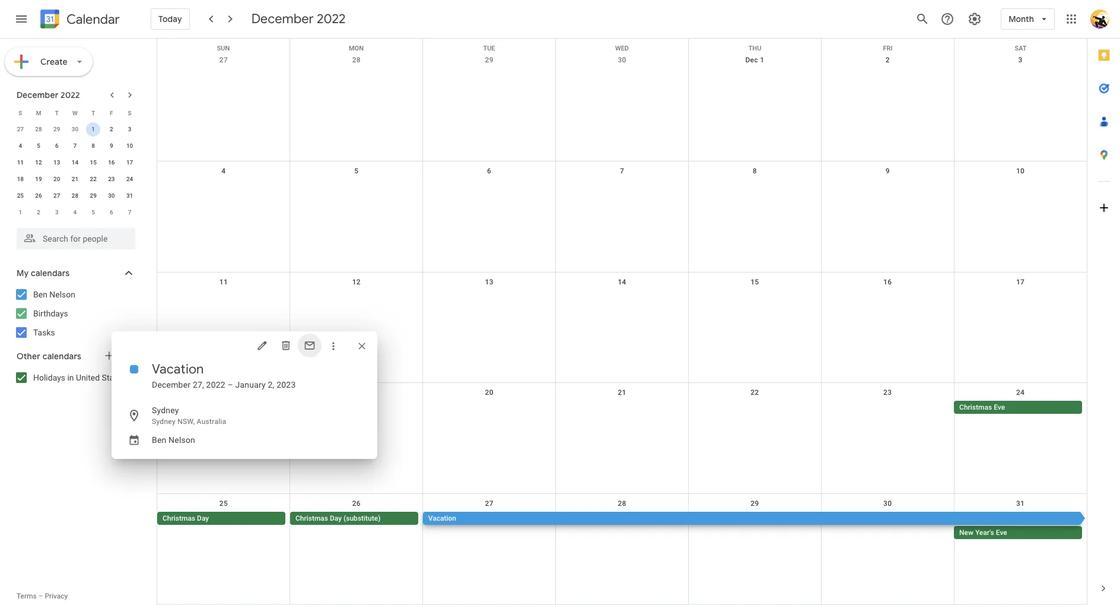 Task type: vqa. For each thing, say whether or not it's contained in the screenshot.


Task type: locate. For each thing, give the bounding box(es) containing it.
1 vertical spatial 15
[[751, 278, 760, 286]]

0 vertical spatial 21
[[72, 176, 78, 182]]

calendars up in
[[43, 351, 81, 362]]

21
[[72, 176, 78, 182], [618, 389, 627, 397]]

8 inside grid
[[753, 167, 758, 175]]

1 vertical spatial 21
[[618, 389, 627, 397]]

2022 inside the 'vacation december 27, 2022 – january 2, 2023'
[[206, 380, 226, 390]]

0 vertical spatial ben nelson
[[33, 290, 75, 299]]

s
[[19, 110, 22, 116], [128, 110, 132, 116]]

1 horizontal spatial 25
[[220, 499, 228, 508]]

0 horizontal spatial 11
[[17, 159, 24, 166]]

1 vertical spatial 25
[[220, 499, 228, 508]]

28
[[352, 56, 361, 64], [35, 126, 42, 132], [72, 192, 78, 199], [618, 499, 627, 508]]

tab list
[[1088, 39, 1121, 572]]

2 vertical spatial 3
[[55, 209, 59, 216]]

1 horizontal spatial s
[[128, 110, 132, 116]]

fri
[[884, 45, 893, 52]]

nsw,
[[178, 418, 195, 426]]

2022
[[317, 11, 346, 27], [61, 90, 80, 100], [206, 380, 226, 390]]

eve
[[995, 403, 1006, 412], [997, 529, 1008, 537]]

cell
[[157, 401, 290, 415], [290, 401, 423, 415], [423, 401, 556, 415], [556, 401, 689, 415], [822, 401, 955, 415], [556, 512, 689, 540], [689, 512, 822, 540], [822, 512, 955, 540]]

8 inside row group
[[92, 142, 95, 149]]

1 right november 30 element
[[92, 126, 95, 132]]

22 element
[[86, 172, 100, 186]]

1 horizontal spatial vacation
[[428, 514, 457, 523]]

– inside the 'vacation december 27, 2022 – january 2, 2023'
[[228, 380, 233, 390]]

calendar
[[66, 11, 120, 28]]

1 horizontal spatial nelson
[[169, 435, 195, 445]]

17
[[126, 159, 133, 166], [1017, 278, 1026, 286]]

1 horizontal spatial 26
[[352, 499, 361, 508]]

0 horizontal spatial vacation
[[152, 361, 204, 378]]

0 horizontal spatial 4
[[19, 142, 22, 149]]

0 horizontal spatial day
[[197, 514, 209, 523]]

0 horizontal spatial 20
[[53, 176, 60, 182]]

1 vertical spatial 11
[[220, 278, 228, 286]]

29 element
[[86, 189, 100, 203]]

0 horizontal spatial –
[[38, 592, 43, 600]]

0 horizontal spatial 21
[[72, 176, 78, 182]]

1
[[761, 56, 765, 64], [92, 126, 95, 132], [19, 209, 22, 216]]

25 down 18 element
[[17, 192, 24, 199]]

27 element
[[50, 189, 64, 203]]

1 horizontal spatial december
[[152, 380, 191, 390]]

t up november 29 element
[[55, 110, 59, 116]]

0 horizontal spatial nelson
[[49, 290, 75, 299]]

january 2 element
[[31, 205, 46, 220]]

0 horizontal spatial 13
[[53, 159, 60, 166]]

2 vertical spatial 2
[[37, 209, 40, 216]]

24 down 17 element
[[126, 176, 133, 182]]

29
[[485, 56, 494, 64], [53, 126, 60, 132], [90, 192, 97, 199], [751, 499, 760, 508]]

26 up christmas day (substitute) button
[[352, 499, 361, 508]]

16 inside december 2022 grid
[[108, 159, 115, 166]]

0 horizontal spatial christmas
[[163, 514, 195, 523]]

21 inside grid
[[618, 389, 627, 397]]

0 vertical spatial december
[[252, 11, 314, 27]]

0 vertical spatial december 2022
[[252, 11, 346, 27]]

0 vertical spatial 11
[[17, 159, 24, 166]]

0 horizontal spatial 2
[[37, 209, 40, 216]]

31
[[126, 192, 133, 199], [1017, 499, 1026, 508]]

8 for sun
[[753, 167, 758, 175]]

1 horizontal spatial ben nelson
[[152, 435, 195, 445]]

17 element
[[123, 156, 137, 170]]

0 horizontal spatial december 2022
[[17, 90, 80, 100]]

0 vertical spatial 12
[[35, 159, 42, 166]]

0 horizontal spatial 8
[[92, 142, 95, 149]]

–
[[228, 380, 233, 390], [38, 592, 43, 600]]

5
[[37, 142, 40, 149], [355, 167, 359, 175], [92, 209, 95, 216]]

ben nelson down nsw,
[[152, 435, 195, 445]]

nelson
[[49, 290, 75, 299], [169, 435, 195, 445]]

1 vertical spatial 6
[[488, 167, 492, 175]]

23
[[108, 176, 115, 182], [884, 389, 893, 397]]

0 horizontal spatial 16
[[108, 159, 115, 166]]

2 horizontal spatial 5
[[355, 167, 359, 175]]

2 t from the left
[[92, 110, 95, 116]]

vacation inside button
[[428, 514, 457, 523]]

– left january
[[228, 380, 233, 390]]

sydney
[[152, 406, 179, 415], [152, 418, 176, 426]]

1 down 25 element
[[19, 209, 22, 216]]

0 horizontal spatial 14
[[72, 159, 78, 166]]

create button
[[5, 47, 93, 76]]

ben
[[33, 290, 47, 299], [152, 435, 167, 445]]

christmas for christmas day
[[163, 514, 195, 523]]

23 element
[[104, 172, 119, 186]]

12
[[35, 159, 42, 166], [352, 278, 361, 286]]

grid containing 27
[[157, 39, 1088, 605]]

1 vertical spatial 14
[[618, 278, 627, 286]]

day
[[197, 514, 209, 523], [330, 514, 342, 523]]

0 vertical spatial ben
[[33, 290, 47, 299]]

27
[[220, 56, 228, 64], [17, 126, 24, 132], [53, 192, 60, 199], [485, 499, 494, 508]]

29 down 22 element
[[90, 192, 97, 199]]

2 inside grid
[[886, 56, 890, 64]]

22 inside row group
[[90, 176, 97, 182]]

ben nelson
[[33, 290, 75, 299], [152, 435, 195, 445]]

vacation
[[152, 361, 204, 378], [428, 514, 457, 523]]

1 horizontal spatial 9
[[886, 167, 890, 175]]

1 horizontal spatial christmas
[[296, 514, 328, 523]]

december
[[252, 11, 314, 27], [17, 90, 59, 100], [152, 380, 191, 390]]

8
[[92, 142, 95, 149], [753, 167, 758, 175]]

christmas for christmas eve
[[960, 403, 993, 412]]

privacy link
[[45, 592, 68, 600]]

row group
[[11, 121, 139, 221]]

1 vertical spatial 20
[[485, 389, 494, 397]]

23 inside grid
[[884, 389, 893, 397]]

0 vertical spatial 22
[[90, 176, 97, 182]]

18 down 11 element
[[17, 176, 24, 182]]

new
[[960, 529, 974, 537]]

6 inside grid
[[488, 167, 492, 175]]

2 inside january 2 element
[[37, 209, 40, 216]]

calendars
[[31, 268, 70, 278], [43, 351, 81, 362]]

privacy
[[45, 592, 68, 600]]

0 vertical spatial 24
[[126, 176, 133, 182]]

11
[[17, 159, 24, 166], [220, 278, 228, 286]]

nelson up birthdays
[[49, 290, 75, 299]]

row group containing 27
[[11, 121, 139, 221]]

13 element
[[50, 156, 64, 170]]

24
[[126, 176, 133, 182], [1017, 389, 1026, 397]]

december 2022
[[252, 11, 346, 27], [17, 90, 80, 100]]

2 down f
[[110, 126, 113, 132]]

january 1 element
[[13, 205, 28, 220]]

Search for people text field
[[24, 228, 128, 249]]

10 inside 'element'
[[126, 142, 133, 149]]

row containing s
[[11, 104, 139, 121]]

1 vertical spatial 24
[[1017, 389, 1026, 397]]

19 element
[[31, 172, 46, 186]]

australia
[[197, 418, 226, 426]]

3
[[1019, 56, 1023, 64], [128, 126, 131, 132], [55, 209, 59, 216]]

1 vertical spatial 23
[[884, 389, 893, 397]]

30
[[618, 56, 627, 64], [72, 126, 78, 132], [108, 192, 115, 199], [884, 499, 893, 508]]

1 vertical spatial 9
[[886, 167, 890, 175]]

29 inside november 29 element
[[53, 126, 60, 132]]

0 vertical spatial calendars
[[31, 268, 70, 278]]

0 horizontal spatial 1
[[19, 209, 22, 216]]

1 horizontal spatial 12
[[352, 278, 361, 286]]

january 4 element
[[68, 205, 82, 220]]

1 vertical spatial 1
[[92, 126, 95, 132]]

24 up christmas eve button
[[1017, 389, 1026, 397]]

0 horizontal spatial 10
[[126, 142, 133, 149]]

0 vertical spatial 8
[[92, 142, 95, 149]]

25 up christmas day button
[[220, 499, 228, 508]]

christmas eve button
[[955, 401, 1083, 414]]

0 horizontal spatial 18
[[17, 176, 24, 182]]

november 30 element
[[68, 122, 82, 137]]

0 vertical spatial 9
[[110, 142, 113, 149]]

None search field
[[0, 223, 147, 249]]

1 right dec
[[761, 56, 765, 64]]

10
[[126, 142, 133, 149], [1017, 167, 1026, 175]]

add other calendars image
[[103, 350, 115, 362]]

1 day from the left
[[197, 514, 209, 523]]

26
[[35, 192, 42, 199], [352, 499, 361, 508]]

1 horizontal spatial 6
[[110, 209, 113, 216]]

0 horizontal spatial 22
[[90, 176, 97, 182]]

31 up new year's eve button
[[1017, 499, 1026, 508]]

s right f
[[128, 110, 132, 116]]

november 29 element
[[50, 122, 64, 137]]

24 inside grid
[[1017, 389, 1026, 397]]

sat
[[1016, 45, 1027, 52]]

9 inside grid
[[886, 167, 890, 175]]

7
[[73, 142, 77, 149], [620, 167, 625, 175], [128, 209, 131, 216]]

28 element
[[68, 189, 82, 203]]

2 down 26 element
[[37, 209, 40, 216]]

january 6 element
[[104, 205, 119, 220]]

2 down fri
[[886, 56, 890, 64]]

0 vertical spatial 20
[[53, 176, 60, 182]]

other calendars button
[[2, 347, 147, 366]]

10 inside grid
[[1017, 167, 1026, 175]]

2 vertical spatial 6
[[110, 209, 113, 216]]

20
[[53, 176, 60, 182], [485, 389, 494, 397]]

0 horizontal spatial 26
[[35, 192, 42, 199]]

1 vertical spatial nelson
[[169, 435, 195, 445]]

1 horizontal spatial 14
[[618, 278, 627, 286]]

6 for sun
[[488, 167, 492, 175]]

31 inside grid
[[1017, 499, 1026, 508]]

9
[[110, 142, 113, 149], [886, 167, 890, 175]]

1 vertical spatial 5
[[355, 167, 359, 175]]

0 vertical spatial eve
[[995, 403, 1006, 412]]

1 vertical spatial 18
[[220, 389, 228, 397]]

3 up 10 'element'
[[128, 126, 131, 132]]

18 inside december 2022 grid
[[17, 176, 24, 182]]

day for christmas day (substitute)
[[330, 514, 342, 523]]

1 horizontal spatial –
[[228, 380, 233, 390]]

christmas day (substitute) button
[[290, 512, 418, 525]]

row containing 1
[[11, 204, 139, 221]]

christmas day button
[[157, 512, 286, 525]]

other calendars
[[17, 351, 81, 362]]

18 right 27,
[[220, 389, 228, 397]]

0 horizontal spatial 15
[[90, 159, 97, 166]]

1 vertical spatial eve
[[997, 529, 1008, 537]]

– right terms
[[38, 592, 43, 600]]

ben down my calendars
[[33, 290, 47, 299]]

december inside the 'vacation december 27, 2022 – january 2, 2023'
[[152, 380, 191, 390]]

f
[[110, 110, 113, 116]]

18
[[17, 176, 24, 182], [220, 389, 228, 397]]

1 horizontal spatial 20
[[485, 389, 494, 397]]

1 horizontal spatial 7
[[128, 209, 131, 216]]

support image
[[941, 12, 955, 26]]

2
[[886, 56, 890, 64], [110, 126, 113, 132], [37, 209, 40, 216]]

15
[[90, 159, 97, 166], [751, 278, 760, 286]]

t up 1 cell
[[92, 110, 95, 116]]

holidays
[[33, 373, 65, 382]]

0 horizontal spatial ben nelson
[[33, 290, 75, 299]]

2 day from the left
[[330, 514, 342, 523]]

2023
[[277, 380, 296, 390]]

3 down sat
[[1019, 56, 1023, 64]]

ben nelson up birthdays
[[33, 290, 75, 299]]

eve inside christmas eve button
[[995, 403, 1006, 412]]

25
[[17, 192, 24, 199], [220, 499, 228, 508]]

13
[[53, 159, 60, 166], [485, 278, 494, 286]]

2 horizontal spatial 4
[[222, 167, 226, 175]]

20 inside grid
[[485, 389, 494, 397]]

0 horizontal spatial ben
[[33, 290, 47, 299]]

17 inside grid
[[1017, 278, 1026, 286]]

1 vertical spatial 17
[[1017, 278, 1026, 286]]

sydney up nsw,
[[152, 406, 179, 415]]

dec 1
[[746, 56, 765, 64]]

18 element
[[13, 172, 28, 186]]

terms – privacy
[[17, 592, 68, 600]]

0 horizontal spatial 9
[[110, 142, 113, 149]]

16
[[108, 159, 115, 166], [884, 278, 893, 286]]

0 vertical spatial 10
[[126, 142, 133, 149]]

1 horizontal spatial 10
[[1017, 167, 1026, 175]]

tasks
[[33, 328, 55, 337]]

1 vertical spatial 3
[[128, 126, 131, 132]]

christmas day
[[163, 514, 209, 523]]

26 down the 19 element
[[35, 192, 42, 199]]

nelson down nsw,
[[169, 435, 195, 445]]

1 horizontal spatial december 2022
[[252, 11, 346, 27]]

0 horizontal spatial 17
[[126, 159, 133, 166]]

0 vertical spatial vacation
[[152, 361, 204, 378]]

ben down sydney sydney nsw, australia
[[152, 435, 167, 445]]

15 element
[[86, 156, 100, 170]]

5 inside grid
[[355, 167, 359, 175]]

t
[[55, 110, 59, 116], [92, 110, 95, 116]]

21 element
[[68, 172, 82, 186]]

1 vertical spatial 31
[[1017, 499, 1026, 508]]

s up november 27 element
[[19, 110, 22, 116]]

10 for december 2022
[[126, 142, 133, 149]]

0 vertical spatial 26
[[35, 192, 42, 199]]

december 2022 grid
[[11, 104, 139, 221]]

9 inside row group
[[110, 142, 113, 149]]

2 horizontal spatial 2
[[886, 56, 890, 64]]

9 for december 2022
[[110, 142, 113, 149]]

m
[[36, 110, 41, 116]]

christmas
[[960, 403, 993, 412], [163, 514, 195, 523], [296, 514, 328, 523]]

1 s from the left
[[19, 110, 22, 116]]

4 for sun
[[222, 167, 226, 175]]

26 inside 26 element
[[35, 192, 42, 199]]

calendars right my
[[31, 268, 70, 278]]

29 up vacation button
[[751, 499, 760, 508]]

vacation december 27, 2022 – january 2, 2023
[[152, 361, 296, 390]]

2 horizontal spatial 6
[[488, 167, 492, 175]]

1 vertical spatial 12
[[352, 278, 361, 286]]

31 down 24 element at the left top
[[126, 192, 133, 199]]

create
[[40, 56, 68, 67]]

1 horizontal spatial 2
[[110, 126, 113, 132]]

8 for december 2022
[[92, 142, 95, 149]]

1 horizontal spatial 23
[[884, 389, 893, 397]]

17 inside row group
[[126, 159, 133, 166]]

november 27 element
[[13, 122, 28, 137]]

22
[[90, 176, 97, 182], [751, 389, 760, 397]]

row
[[157, 39, 1088, 52], [157, 50, 1088, 161], [11, 104, 139, 121], [11, 121, 139, 138], [11, 138, 139, 154], [11, 154, 139, 171], [157, 161, 1088, 272], [11, 171, 139, 188], [11, 188, 139, 204], [11, 204, 139, 221], [157, 272, 1088, 383], [157, 383, 1088, 494], [157, 494, 1088, 605]]

0 vertical spatial 7
[[73, 142, 77, 149]]

20 element
[[50, 172, 64, 186]]

1 horizontal spatial 1
[[92, 126, 95, 132]]

2 vertical spatial 1
[[19, 209, 22, 216]]

mon
[[349, 45, 364, 52]]

0 vertical spatial 15
[[90, 159, 97, 166]]

3 down the 27 element
[[55, 209, 59, 216]]

settings menu image
[[969, 12, 983, 26]]

29 right november 28 element
[[53, 126, 60, 132]]

vacation inside the 'vacation december 27, 2022 – january 2, 2023'
[[152, 361, 204, 378]]

7 for sun
[[620, 167, 625, 175]]

4 inside grid
[[222, 167, 226, 175]]

29 down tue
[[485, 56, 494, 64]]

row containing sun
[[157, 39, 1088, 52]]

14
[[72, 159, 78, 166], [618, 278, 627, 286]]

2 vertical spatial december
[[152, 380, 191, 390]]

11 inside december 2022 grid
[[17, 159, 24, 166]]

6
[[55, 142, 59, 149], [488, 167, 492, 175], [110, 209, 113, 216]]

grid
[[157, 39, 1088, 605]]

sydney left nsw,
[[152, 418, 176, 426]]

4
[[19, 142, 22, 149], [222, 167, 226, 175], [73, 209, 77, 216]]

1 horizontal spatial ben
[[152, 435, 167, 445]]

9 for sun
[[886, 167, 890, 175]]

13 inside 13 element
[[53, 159, 60, 166]]

5 for december 2022
[[37, 142, 40, 149]]



Task type: describe. For each thing, give the bounding box(es) containing it.
14 inside grid
[[618, 278, 627, 286]]

calendars for my calendars
[[31, 268, 70, 278]]

terms link
[[17, 592, 37, 600]]

my
[[17, 268, 29, 278]]

0 vertical spatial 2022
[[317, 11, 346, 27]]

vacation button
[[423, 512, 1088, 525]]

5 for sun
[[355, 167, 359, 175]]

0 horizontal spatial december
[[17, 90, 59, 100]]

vacation for vacation
[[428, 514, 457, 523]]

united
[[76, 373, 100, 382]]

w
[[72, 110, 78, 116]]

3 inside grid
[[1019, 56, 1023, 64]]

0 horizontal spatial 2022
[[61, 90, 80, 100]]

15 inside grid
[[751, 278, 760, 286]]

month button
[[1002, 5, 1056, 33]]

30 element
[[104, 189, 119, 203]]

(substitute)
[[344, 514, 381, 523]]

11 element
[[13, 156, 28, 170]]

6 for december 2022
[[55, 142, 59, 149]]

states
[[102, 373, 125, 382]]

thu
[[749, 45, 762, 52]]

month
[[1009, 14, 1035, 24]]

23 inside row group
[[108, 176, 115, 182]]

1 vertical spatial 16
[[884, 278, 893, 286]]

10 for sun
[[1017, 167, 1026, 175]]

christmas for christmas day (substitute)
[[296, 514, 328, 523]]

1 horizontal spatial 5
[[92, 209, 95, 216]]

nelson inside my calendars list
[[49, 290, 75, 299]]

15 inside '15' element
[[90, 159, 97, 166]]

2 horizontal spatial 1
[[761, 56, 765, 64]]

19
[[35, 176, 42, 182]]

wed
[[616, 45, 629, 52]]

31 inside row group
[[126, 192, 133, 199]]

tue
[[484, 45, 495, 52]]

14 inside 14 element
[[72, 159, 78, 166]]

29 inside 29 element
[[90, 192, 97, 199]]

25 element
[[13, 189, 28, 203]]

eve inside new year's eve button
[[997, 529, 1008, 537]]

1 cell
[[84, 121, 102, 138]]

1 horizontal spatial 11
[[220, 278, 228, 286]]

22 inside grid
[[751, 389, 760, 397]]

24 inside row group
[[126, 176, 133, 182]]

14 element
[[68, 156, 82, 170]]

january 7 element
[[123, 205, 137, 220]]

my calendars list
[[2, 285, 147, 342]]

vacation for vacation december 27, 2022 – january 2, 2023
[[152, 361, 204, 378]]

ben inside my calendars list
[[33, 290, 47, 299]]

january 3 element
[[50, 205, 64, 220]]

my calendars button
[[2, 264, 147, 283]]

24 element
[[123, 172, 137, 186]]

sun
[[217, 45, 230, 52]]

my calendars
[[17, 268, 70, 278]]

day for christmas day
[[197, 514, 209, 523]]

1 vertical spatial ben
[[152, 435, 167, 445]]

sydney sydney nsw, australia
[[152, 406, 226, 426]]

12 inside 12 element
[[35, 159, 42, 166]]

1 horizontal spatial 4
[[73, 209, 77, 216]]

1 inside cell
[[92, 126, 95, 132]]

2 s from the left
[[128, 110, 132, 116]]

1 horizontal spatial 13
[[485, 278, 494, 286]]

2 sydney from the top
[[152, 418, 176, 426]]

calendar element
[[38, 7, 120, 33]]

today button
[[151, 5, 190, 33]]

year's
[[976, 529, 995, 537]]

26 inside grid
[[352, 499, 361, 508]]

delete event image
[[280, 340, 292, 352]]

terms
[[17, 592, 37, 600]]

1 sydney from the top
[[152, 406, 179, 415]]

12 element
[[31, 156, 46, 170]]

other
[[17, 351, 40, 362]]

1 vertical spatial 2
[[110, 126, 113, 132]]

10 element
[[123, 139, 137, 153]]

27,
[[193, 380, 204, 390]]

calendar heading
[[64, 11, 120, 28]]

calendars for other calendars
[[43, 351, 81, 362]]

2,
[[268, 380, 275, 390]]

dec
[[746, 56, 759, 64]]

0 horizontal spatial 3
[[55, 209, 59, 216]]

january
[[235, 380, 266, 390]]

4 for december 2022
[[19, 142, 22, 149]]

25 inside december 2022 grid
[[17, 192, 24, 199]]

21 inside row group
[[72, 176, 78, 182]]

2 horizontal spatial december
[[252, 11, 314, 27]]

christmas eve
[[960, 403, 1006, 412]]

email event details image
[[304, 340, 316, 352]]

new year's eve button
[[955, 526, 1083, 539]]

christmas day (substitute)
[[296, 514, 381, 523]]

2 vertical spatial 7
[[128, 209, 131, 216]]

today
[[159, 14, 182, 24]]

new year's eve
[[960, 529, 1008, 537]]

january 5 element
[[86, 205, 100, 220]]

31 element
[[123, 189, 137, 203]]

main drawer image
[[14, 12, 28, 26]]

in
[[67, 373, 74, 382]]

november 28 element
[[31, 122, 46, 137]]

1 t from the left
[[55, 110, 59, 116]]

7 for december 2022
[[73, 142, 77, 149]]

16 element
[[104, 156, 119, 170]]

holidays in united states
[[33, 373, 125, 382]]

vacation heading
[[152, 361, 204, 378]]

20 inside 'element'
[[53, 176, 60, 182]]

26 element
[[31, 189, 46, 203]]

ben nelson inside my calendars list
[[33, 290, 75, 299]]

birthdays
[[33, 309, 68, 318]]



